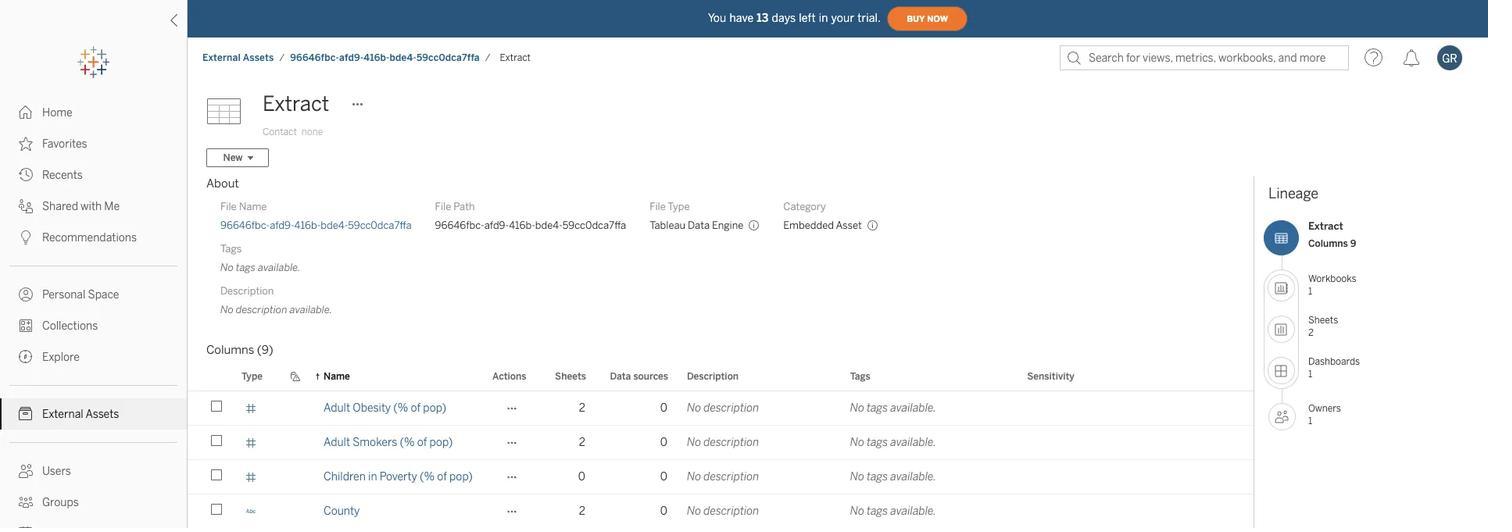 Task type: vqa. For each thing, say whether or not it's contained in the screenshot.
swap rows and columns icon at the top
no



Task type: locate. For each thing, give the bounding box(es) containing it.
tags inside tags no tags available.
[[236, 262, 256, 274]]

dashboards
[[1309, 356, 1360, 367]]

no description for smokers
[[687, 436, 759, 449]]

recents link
[[0, 159, 187, 191]]

416b- for file name 96646fbc-afd9-416b-bde4-59cc0dca7ffa
[[294, 220, 321, 231]]

by text only_f5he34f image left favorites
[[19, 137, 33, 151]]

3 row from the top
[[188, 460, 1254, 495]]

personal
[[42, 288, 86, 302]]

0 horizontal spatial sheets
[[555, 371, 586, 382]]

row containing adult smokers (% of pop)
[[188, 426, 1254, 460]]

by text only_f5he34f image inside explore link
[[19, 350, 33, 364]]

of right poverty
[[437, 471, 447, 484]]

by text only_f5he34f image for personal space
[[19, 288, 33, 302]]

workbooks 1 sheets 2 dashboards 1
[[1309, 274, 1360, 379]]

of for obesity
[[411, 402, 421, 415]]

assets inside external assets link
[[86, 408, 119, 421]]

1 vertical spatial tags
[[850, 371, 871, 382]]

0 horizontal spatial name
[[239, 201, 267, 213]]

of
[[411, 402, 421, 415], [417, 436, 427, 449], [437, 471, 447, 484]]

contact
[[263, 127, 297, 138]]

by text only_f5he34f image for explore
[[19, 350, 33, 364]]

file up tableau
[[650, 201, 666, 213]]

you have 13 days left in your trial.
[[708, 11, 881, 25]]

1 horizontal spatial sheets
[[1309, 315, 1338, 326]]

by text only_f5he34f image left collections
[[19, 319, 33, 333]]

1 horizontal spatial in
[[819, 11, 828, 25]]

real image
[[245, 437, 256, 448]]

in right left
[[819, 11, 828, 25]]

4 row from the top
[[188, 495, 1254, 528]]

416b-
[[364, 52, 390, 63], [294, 220, 321, 231], [509, 220, 535, 231]]

1 horizontal spatial description
[[687, 371, 739, 382]]

1 horizontal spatial assets
[[243, 52, 274, 63]]

1 no tags available. from the top
[[850, 402, 937, 415]]

by text only_f5he34f image inside collections link
[[19, 319, 33, 333]]

name
[[239, 201, 267, 213], [324, 371, 350, 382]]

0 vertical spatial (%
[[393, 402, 408, 415]]

1 no description from the top
[[687, 402, 759, 415]]

description inside grid
[[687, 371, 739, 382]]

adult up the children
[[324, 436, 350, 449]]

96646fbc- inside file name 96646fbc-afd9-416b-bde4-59cc0dca7ffa
[[220, 220, 270, 231]]

in
[[819, 11, 828, 25], [368, 471, 377, 484]]

tags
[[220, 243, 242, 255], [850, 371, 871, 382]]

file left path at the left top
[[435, 201, 451, 213]]

59cc0dca7ffa inside file path 96646fbc-afd9-416b-bde4-59cc0dca7ffa
[[563, 220, 626, 231]]

59cc0dca7ffa
[[417, 52, 480, 63], [348, 220, 412, 231], [563, 220, 626, 231]]

by text only_f5he34f image left recommendations
[[19, 231, 33, 245]]

1 vertical spatial adult
[[324, 436, 350, 449]]

of for smokers
[[417, 436, 427, 449]]

0 horizontal spatial 416b-
[[294, 220, 321, 231]]

type inside grid
[[242, 371, 263, 382]]

96646fbc-
[[290, 52, 339, 63], [220, 220, 270, 231], [435, 220, 484, 231]]

by text only_f5he34f image inside favorites link
[[19, 137, 33, 151]]

by text only_f5he34f image left recents
[[19, 168, 33, 182]]

real image up real image
[[245, 403, 256, 414]]

1 horizontal spatial extract
[[500, 52, 531, 63]]

0 horizontal spatial /
[[279, 52, 285, 63]]

trial.
[[858, 11, 881, 25]]

external assets / 96646fbc-afd9-416b-bde4-59cc0dca7ffa /
[[202, 52, 491, 63]]

96646fbc- down path at the left top
[[435, 220, 484, 231]]

name up adult obesity (% of pop)
[[324, 371, 350, 382]]

tags for obesity
[[867, 402, 888, 415]]

bde4- for file name 96646fbc-afd9-416b-bde4-59cc0dca7ffa
[[321, 220, 348, 231]]

0 vertical spatial columns
[[1309, 238, 1348, 249]]

1 vertical spatial description
[[687, 371, 739, 382]]

3 file from the left
[[650, 201, 666, 213]]

1 vertical spatial type
[[242, 371, 263, 382]]

by text only_f5he34f image for recents
[[19, 168, 33, 182]]

0 horizontal spatial file
[[220, 201, 237, 213]]

2
[[1309, 327, 1314, 338], [579, 402, 585, 415], [579, 436, 585, 449], [579, 505, 585, 518]]

2 no tags available. from the top
[[850, 436, 937, 449]]

1 horizontal spatial bde4-
[[390, 52, 417, 63]]

2 horizontal spatial 96646fbc-
[[435, 220, 484, 231]]

0 vertical spatial name
[[239, 201, 267, 213]]

external assets link
[[202, 52, 275, 64], [0, 399, 187, 430]]

0 horizontal spatial 96646fbc-
[[220, 220, 270, 231]]

0 horizontal spatial tags
[[220, 243, 242, 255]]

0 vertical spatial real image
[[245, 403, 256, 414]]

file
[[220, 201, 237, 213], [435, 201, 451, 213], [650, 201, 666, 213]]

row containing county
[[188, 495, 1254, 528]]

description for obesity
[[704, 402, 759, 415]]

3 1 from the top
[[1309, 416, 1313, 426]]

available. inside description no description available.
[[290, 304, 332, 316]]

0 horizontal spatial external
[[42, 408, 83, 421]]

2 horizontal spatial file
[[650, 201, 666, 213]]

0 horizontal spatial data
[[610, 371, 631, 382]]

96646fbc- inside file path 96646fbc-afd9-416b-bde4-59cc0dca7ffa
[[435, 220, 484, 231]]

file inside file path 96646fbc-afd9-416b-bde4-59cc0dca7ffa
[[435, 201, 451, 213]]

name down about
[[239, 201, 267, 213]]

1 vertical spatial external assets link
[[0, 399, 187, 430]]

actions
[[492, 371, 526, 382]]

external assets link up the 'users' link
[[0, 399, 187, 430]]

bde4- inside file path 96646fbc-afd9-416b-bde4-59cc0dca7ffa
[[535, 220, 563, 231]]

in inside the children in poverty (% of pop) link
[[368, 471, 377, 484]]

no tags available. for in
[[850, 471, 937, 484]]

1 horizontal spatial file
[[435, 201, 451, 213]]

1 horizontal spatial columns
[[1309, 238, 1348, 249]]

columns left (9)
[[206, 343, 254, 357]]

by text only_f5he34f image
[[19, 137, 33, 151], [19, 199, 33, 213], [19, 407, 33, 421], [19, 496, 33, 510]]

2 vertical spatial pop)
[[449, 471, 473, 484]]

0 horizontal spatial external assets link
[[0, 399, 187, 430]]

description
[[220, 285, 274, 297], [687, 371, 739, 382]]

adult obesity (% of pop) link
[[324, 392, 446, 425]]

description inside description no description available.
[[220, 285, 274, 297]]

no description
[[687, 402, 759, 415], [687, 436, 759, 449], [687, 471, 759, 484], [687, 505, 759, 518]]

2 horizontal spatial bde4-
[[535, 220, 563, 231]]

sheets right actions at bottom left
[[555, 371, 586, 382]]

real image
[[245, 403, 256, 414], [245, 472, 256, 483]]

sheets down workbooks
[[1309, 315, 1338, 326]]

2 horizontal spatial afd9-
[[484, 220, 509, 231]]

2 for adult obesity (% of pop)
[[579, 402, 585, 415]]

me
[[104, 200, 120, 213]]

1 vertical spatial real image
[[245, 472, 256, 483]]

96646fbc- up tags no tags available.
[[220, 220, 270, 231]]

1 vertical spatial data
[[610, 371, 631, 382]]

5 by text only_f5he34f image from the top
[[19, 319, 33, 333]]

path
[[454, 201, 475, 213]]

obesity
[[353, 402, 391, 415]]

description right sources
[[687, 371, 739, 382]]

7 by text only_f5he34f image from the top
[[19, 464, 33, 478]]

new
[[223, 152, 243, 163]]

1 horizontal spatial /
[[485, 52, 491, 63]]

by text only_f5he34f image left home
[[19, 106, 33, 120]]

3 no tags available. from the top
[[850, 471, 937, 484]]

4 by text only_f5he34f image from the top
[[19, 288, 33, 302]]

1 vertical spatial of
[[417, 436, 427, 449]]

0 vertical spatial tags
[[220, 243, 242, 255]]

row group containing adult obesity (% of pop)
[[188, 392, 1254, 528]]

bde4-
[[390, 52, 417, 63], [321, 220, 348, 231], [535, 220, 563, 231]]

1 vertical spatial external
[[42, 408, 83, 421]]

1 horizontal spatial type
[[668, 201, 690, 213]]

96646fbc- up none
[[290, 52, 339, 63]]

pop) up adult smokers (% of pop) link
[[423, 402, 446, 415]]

4 no description from the top
[[687, 505, 759, 518]]

0 vertical spatial pop)
[[423, 402, 446, 415]]

assets
[[243, 52, 274, 63], [86, 408, 119, 421]]

2 row from the top
[[188, 426, 1254, 460]]

tags inside tags no tags available.
[[220, 243, 242, 255]]

1 horizontal spatial tags
[[850, 371, 871, 382]]

afd9- inside file name 96646fbc-afd9-416b-bde4-59cc0dca7ffa
[[270, 220, 294, 231]]

no inside tags no tags available.
[[220, 262, 234, 274]]

1 real image from the top
[[245, 403, 256, 414]]

416b- inside file name 96646fbc-afd9-416b-bde4-59cc0dca7ffa
[[294, 220, 321, 231]]

1 vertical spatial extract
[[263, 91, 329, 116]]

1 vertical spatial name
[[324, 371, 350, 382]]

external assets link up table image at the left of the page
[[202, 52, 275, 64]]

/ up contact
[[279, 52, 285, 63]]

columns left 9
[[1309, 238, 1348, 249]]

1 vertical spatial 1
[[1309, 369, 1313, 379]]

by text only_f5he34f image for collections
[[19, 319, 33, 333]]

0 vertical spatial external assets link
[[202, 52, 275, 64]]

external up table image at the left of the page
[[202, 52, 241, 63]]

file down about
[[220, 201, 237, 213]]

2 horizontal spatial extract
[[1309, 220, 1344, 232]]

by text only_f5he34f image inside home link
[[19, 106, 33, 120]]

1 horizontal spatial external assets link
[[202, 52, 275, 64]]

data sources
[[610, 371, 668, 382]]

416b- inside file path 96646fbc-afd9-416b-bde4-59cc0dca7ffa
[[509, 220, 535, 231]]

2 file from the left
[[435, 201, 451, 213]]

by text only_f5he34f image for shared with me
[[19, 199, 33, 213]]

description for description
[[687, 371, 739, 382]]

(% right the smokers
[[400, 436, 415, 449]]

1 down owners at the right bottom of page
[[1309, 416, 1313, 426]]

1 inside owners 1
[[1309, 416, 1313, 426]]

by text only_f5he34f image
[[19, 106, 33, 120], [19, 168, 33, 182], [19, 231, 33, 245], [19, 288, 33, 302], [19, 319, 33, 333], [19, 350, 33, 364], [19, 464, 33, 478]]

asset
[[836, 220, 862, 231]]

0 vertical spatial 1
[[1309, 286, 1313, 297]]

2 adult from the top
[[324, 436, 350, 449]]

by text only_f5he34f image up the schedules image
[[19, 496, 33, 510]]

data left sources
[[610, 371, 631, 382]]

row
[[188, 392, 1254, 426], [188, 426, 1254, 460], [188, 460, 1254, 495], [188, 495, 1254, 528]]

by text only_f5he34f image for external assets
[[19, 407, 33, 421]]

in left poverty
[[368, 471, 377, 484]]

1 vertical spatial assets
[[86, 408, 119, 421]]

bde4- inside file name 96646fbc-afd9-416b-bde4-59cc0dca7ffa
[[321, 220, 348, 231]]

data left engine
[[688, 220, 710, 231]]

0 horizontal spatial assets
[[86, 408, 119, 421]]

0 horizontal spatial columns
[[206, 343, 254, 357]]

sensitivity
[[1027, 371, 1075, 382]]

afd9- inside file path 96646fbc-afd9-416b-bde4-59cc0dca7ffa
[[484, 220, 509, 231]]

tags for tags no tags available.
[[220, 243, 242, 255]]

description down tags no tags available.
[[220, 285, 274, 297]]

2 horizontal spatial 59cc0dca7ffa
[[563, 220, 626, 231]]

tags for smokers
[[867, 436, 888, 449]]

real image up string image at the left of page
[[245, 472, 256, 483]]

no
[[220, 262, 234, 274], [220, 304, 234, 316], [687, 402, 701, 415], [850, 402, 864, 415], [687, 436, 701, 449], [850, 436, 864, 449], [687, 471, 701, 484], [850, 471, 864, 484], [687, 505, 701, 518], [850, 505, 864, 518]]

(% for smokers
[[400, 436, 415, 449]]

1 horizontal spatial 416b-
[[364, 52, 390, 63]]

0 vertical spatial sheets
[[1309, 315, 1338, 326]]

file name 96646fbc-afd9-416b-bde4-59cc0dca7ffa
[[220, 201, 412, 231]]

row group
[[188, 392, 1254, 528]]

type down columns (9)
[[242, 371, 263, 382]]

table image
[[206, 88, 253, 135]]

0 horizontal spatial 59cc0dca7ffa
[[348, 220, 412, 231]]

1 horizontal spatial external
[[202, 52, 241, 63]]

columns
[[1309, 238, 1348, 249], [206, 343, 254, 357]]

59cc0dca7ffa for file name 96646fbc-afd9-416b-bde4-59cc0dca7ffa
[[348, 220, 412, 231]]

1 down workbooks
[[1309, 286, 1313, 297]]

available.
[[258, 262, 301, 274], [290, 304, 332, 316], [891, 402, 937, 415], [891, 436, 937, 449], [891, 471, 937, 484], [891, 505, 937, 518]]

2 vertical spatial of
[[437, 471, 447, 484]]

2 vertical spatial 1
[[1309, 416, 1313, 426]]

about
[[206, 177, 239, 191]]

4 no tags available. from the top
[[850, 505, 937, 518]]

by text only_f5he34f image left users
[[19, 464, 33, 478]]

3 by text only_f5he34f image from the top
[[19, 407, 33, 421]]

groups link
[[0, 487, 187, 518]]

sheets
[[1309, 315, 1338, 326], [555, 371, 586, 382]]

1 vertical spatial in
[[368, 471, 377, 484]]

0 vertical spatial description
[[220, 285, 274, 297]]

by text only_f5he34f image inside recents link
[[19, 168, 33, 182]]

96646fbc- for file path
[[435, 220, 484, 231]]

1 adult from the top
[[324, 402, 350, 415]]

0 for obesity
[[660, 402, 668, 415]]

1 1 from the top
[[1309, 286, 1313, 297]]

bde4- for file path 96646fbc-afd9-416b-bde4-59cc0dca7ffa
[[535, 220, 563, 231]]

file path 96646fbc-afd9-416b-bde4-59cc0dca7ffa
[[435, 201, 626, 231]]

of right obesity
[[411, 402, 421, 415]]

/
[[279, 52, 285, 63], [485, 52, 491, 63]]

by text only_f5he34f image left external assets at left bottom
[[19, 407, 33, 421]]

collections link
[[0, 310, 187, 342]]

1 vertical spatial pop)
[[430, 436, 453, 449]]

1 file from the left
[[220, 201, 237, 213]]

0 vertical spatial assets
[[243, 52, 274, 63]]

0 vertical spatial of
[[411, 402, 421, 415]]

1 vertical spatial columns
[[206, 343, 254, 357]]

by text only_f5he34f image for favorites
[[19, 137, 33, 151]]

1
[[1309, 286, 1313, 297], [1309, 369, 1313, 379], [1309, 416, 1313, 426]]

by text only_f5he34f image inside the 'users' link
[[19, 464, 33, 478]]

1 vertical spatial sheets
[[555, 371, 586, 382]]

0 for smokers
[[660, 436, 668, 449]]

description
[[236, 304, 287, 316], [704, 402, 759, 415], [704, 436, 759, 449], [704, 471, 759, 484], [704, 505, 759, 518]]

4 by text only_f5he34f image from the top
[[19, 496, 33, 510]]

adult left obesity
[[324, 402, 350, 415]]

1 vertical spatial (%
[[400, 436, 415, 449]]

0 horizontal spatial bde4-
[[321, 220, 348, 231]]

0 vertical spatial in
[[819, 11, 828, 25]]

2 real image from the top
[[245, 472, 256, 483]]

(% right poverty
[[420, 471, 435, 484]]

0 horizontal spatial type
[[242, 371, 263, 382]]

3 no description from the top
[[687, 471, 759, 484]]

adult inside adult obesity (% of pop) link
[[324, 402, 350, 415]]

tags
[[236, 262, 256, 274], [867, 402, 888, 415], [867, 436, 888, 449], [867, 471, 888, 484], [867, 505, 888, 518]]

by text only_f5he34f image inside groups link
[[19, 496, 33, 510]]

available. for adult obesity (% of pop)
[[891, 402, 937, 415]]

buy now button
[[887, 6, 968, 31]]

0 vertical spatial external
[[202, 52, 241, 63]]

groups
[[42, 496, 79, 510]]

now
[[927, 14, 948, 24]]

0 for in
[[660, 471, 668, 484]]

personal space link
[[0, 279, 187, 310]]

by text only_f5he34f image for home
[[19, 106, 33, 120]]

by text only_f5he34f image left explore
[[19, 350, 33, 364]]

pop) up the children in poverty (% of pop) link
[[430, 436, 453, 449]]

grid
[[188, 362, 1254, 528]]

0 vertical spatial adult
[[324, 402, 350, 415]]

by text only_f5he34f image left personal
[[19, 288, 33, 302]]

(9)
[[257, 343, 273, 357]]

1 for workbooks
[[1309, 286, 1313, 297]]

1 by text only_f5he34f image from the top
[[19, 137, 33, 151]]

6 by text only_f5he34f image from the top
[[19, 350, 33, 364]]

0 vertical spatial extract
[[500, 52, 531, 63]]

description for smokers
[[704, 436, 759, 449]]

pop) for adult smokers (% of pop)
[[430, 436, 453, 449]]

assets up table image at the left of the page
[[243, 52, 274, 63]]

2 vertical spatial (%
[[420, 471, 435, 484]]

1 row from the top
[[188, 392, 1254, 426]]

users
[[42, 465, 71, 478]]

0
[[660, 402, 668, 415], [660, 436, 668, 449], [578, 471, 585, 484], [660, 471, 668, 484], [660, 505, 668, 518]]

embedded
[[783, 220, 834, 231]]

1 down dashboards
[[1309, 369, 1313, 379]]

file inside file name 96646fbc-afd9-416b-bde4-59cc0dca7ffa
[[220, 201, 237, 213]]

2 no description from the top
[[687, 436, 759, 449]]

0 horizontal spatial in
[[368, 471, 377, 484]]

columns image
[[1264, 220, 1299, 256]]

of up poverty
[[417, 436, 427, 449]]

(% for obesity
[[393, 402, 408, 415]]

2 horizontal spatial 416b-
[[509, 220, 535, 231]]

(% right obesity
[[393, 402, 408, 415]]

afd9-
[[339, 52, 364, 63], [270, 220, 294, 231], [484, 220, 509, 231]]

owners image
[[1269, 403, 1296, 431]]

poverty
[[380, 471, 417, 484]]

59cc0dca7ffa inside file name 96646fbc-afd9-416b-bde4-59cc0dca7ffa
[[348, 220, 412, 231]]

pop) right poverty
[[449, 471, 473, 484]]

1 by text only_f5he34f image from the top
[[19, 106, 33, 120]]

416b- for file path 96646fbc-afd9-416b-bde4-59cc0dca7ffa
[[509, 220, 535, 231]]

available. for children in poverty (% of pop)
[[891, 471, 937, 484]]

no inside description no description available.
[[220, 304, 234, 316]]

pop)
[[423, 402, 446, 415], [430, 436, 453, 449], [449, 471, 473, 484]]

extract element
[[495, 52, 535, 63]]

external
[[202, 52, 241, 63], [42, 408, 83, 421]]

external for external assets
[[42, 408, 83, 421]]

2 by text only_f5he34f image from the top
[[19, 199, 33, 213]]

by text only_f5he34f image inside personal space link
[[19, 288, 33, 302]]

by text only_f5he34f image left shared
[[19, 199, 33, 213]]

owners
[[1309, 403, 1341, 414]]

adult inside adult smokers (% of pop) link
[[324, 436, 350, 449]]

assets up the 'users' link
[[86, 408, 119, 421]]

2 1 from the top
[[1309, 369, 1313, 379]]

0 horizontal spatial afd9-
[[270, 220, 294, 231]]

0 vertical spatial type
[[668, 201, 690, 213]]

county link
[[324, 495, 360, 528]]

3 by text only_f5he34f image from the top
[[19, 231, 33, 245]]

by text only_f5he34f image inside recommendations "link"
[[19, 231, 33, 245]]

space
[[88, 288, 119, 302]]

external down explore
[[42, 408, 83, 421]]

2 by text only_f5he34f image from the top
[[19, 168, 33, 182]]

extract inside extract columns 9
[[1309, 220, 1344, 232]]

1 horizontal spatial data
[[688, 220, 710, 231]]

external inside main navigation. press the up and down arrow keys to access links. element
[[42, 408, 83, 421]]

0 horizontal spatial description
[[220, 285, 274, 297]]

/ left the extract element
[[485, 52, 491, 63]]

embedded asset
[[783, 220, 862, 231]]

by text only_f5he34f image inside shared with me link
[[19, 199, 33, 213]]

type up tableau
[[668, 201, 690, 213]]

schedules image
[[19, 527, 33, 528]]

2 vertical spatial extract
[[1309, 220, 1344, 232]]



Task type: describe. For each thing, give the bounding box(es) containing it.
96646fbc- for file name
[[220, 220, 270, 231]]

county
[[324, 505, 360, 518]]

1 horizontal spatial name
[[324, 371, 350, 382]]

1 / from the left
[[279, 52, 285, 63]]

59cc0dca7ffa for file path 96646fbc-afd9-416b-bde4-59cc0dca7ffa
[[563, 220, 626, 231]]

shared with me
[[42, 200, 120, 213]]

file for file name
[[220, 201, 237, 213]]

tags for in
[[867, 471, 888, 484]]

assets for external assets
[[86, 408, 119, 421]]

recents
[[42, 169, 83, 182]]

with
[[81, 200, 102, 213]]

tags no tags available.
[[220, 243, 301, 274]]

description inside description no description available.
[[236, 304, 287, 316]]

adult for adult obesity (% of pop)
[[324, 402, 350, 415]]

main navigation. press the up and down arrow keys to access links. element
[[0, 97, 187, 528]]

afd9- for file name 96646fbc-afd9-416b-bde4-59cc0dca7ffa
[[270, 220, 294, 231]]

sheets inside grid
[[555, 371, 586, 382]]

contact none
[[263, 127, 323, 138]]

available. for county
[[891, 505, 937, 518]]

name inside file name 96646fbc-afd9-416b-bde4-59cc0dca7ffa
[[239, 201, 267, 213]]

no tags available. for obesity
[[850, 402, 937, 415]]

shared
[[42, 200, 78, 213]]

no description for in
[[687, 471, 759, 484]]

row containing children in poverty (% of pop)
[[188, 460, 1254, 495]]

real image for adult obesity (% of pop)
[[245, 403, 256, 414]]

none
[[302, 127, 323, 138]]

2 for county
[[579, 505, 585, 518]]

your
[[831, 11, 854, 25]]

adult smokers (% of pop)
[[324, 436, 453, 449]]

row containing adult obesity (% of pop)
[[188, 392, 1254, 426]]

9
[[1351, 238, 1357, 249]]

description no description available.
[[220, 285, 332, 316]]

0 vertical spatial data
[[688, 220, 710, 231]]

2 inside workbooks 1 sheets 2 dashboards 1
[[1309, 327, 1314, 338]]

you
[[708, 11, 726, 25]]

engine
[[712, 220, 744, 231]]

1 for owners
[[1309, 416, 1313, 426]]

smokers
[[353, 436, 397, 449]]

have
[[730, 11, 754, 25]]

explore
[[42, 351, 80, 364]]

this file type can contain multiple tables. image
[[748, 220, 760, 231]]

home link
[[0, 97, 187, 128]]

children
[[324, 471, 366, 484]]

buy
[[907, 14, 925, 24]]

file for file path
[[435, 201, 451, 213]]

external assets
[[42, 408, 119, 421]]

grid containing adult obesity (% of pop)
[[188, 362, 1254, 528]]

by text only_f5he34f image for recommendations
[[19, 231, 33, 245]]

category
[[783, 201, 826, 213]]

adult smokers (% of pop) link
[[324, 426, 453, 460]]

0 horizontal spatial extract
[[263, 91, 329, 116]]

2 for adult smokers (% of pop)
[[579, 436, 585, 449]]

tags for tags
[[850, 371, 871, 382]]

lineage
[[1269, 185, 1319, 202]]

favorites
[[42, 138, 87, 151]]

personal space
[[42, 288, 119, 302]]

left
[[799, 11, 816, 25]]

available. inside tags no tags available.
[[258, 262, 301, 274]]

file type
[[650, 201, 690, 213]]

1 horizontal spatial 59cc0dca7ffa
[[417, 52, 480, 63]]

navigation panel element
[[0, 47, 187, 528]]

home
[[42, 106, 73, 120]]

users link
[[0, 456, 187, 487]]

assets for external assets / 96646fbc-afd9-416b-bde4-59cc0dca7ffa /
[[243, 52, 274, 63]]

adult for adult smokers (% of pop)
[[324, 436, 350, 449]]

0 vertical spatial 96646fbc-afd9-416b-bde4-59cc0dca7ffa link
[[289, 52, 481, 64]]

children in poverty (% of pop)
[[324, 471, 473, 484]]

afd9- for file path 96646fbc-afd9-416b-bde4-59cc0dca7ffa
[[484, 220, 509, 231]]

by text only_f5he34f image for groups
[[19, 496, 33, 510]]

2 / from the left
[[485, 52, 491, 63]]

1 horizontal spatial afd9-
[[339, 52, 364, 63]]

extract columns 9
[[1309, 220, 1357, 249]]

sheets image
[[1268, 316, 1295, 343]]

dashboards image
[[1268, 357, 1295, 385]]

sheets inside workbooks 1 sheets 2 dashboards 1
[[1309, 315, 1338, 326]]

recommendations link
[[0, 222, 187, 253]]

tableau data engine
[[650, 220, 744, 231]]

1 vertical spatial 96646fbc-afd9-416b-bde4-59cc0dca7ffa link
[[220, 219, 412, 233]]

columns (9)
[[206, 343, 273, 357]]

children in poverty (% of pop) link
[[324, 460, 473, 494]]

workbooks image
[[1268, 274, 1295, 302]]

buy now
[[907, 14, 948, 24]]

new button
[[206, 149, 269, 167]]

explore link
[[0, 342, 187, 373]]

no description for obesity
[[687, 402, 759, 415]]

this table or file is embedded in the published asset on the server, and you can't create a new workbook from it. files embedded in workbooks aren't shared with other tableau site users. image
[[867, 220, 878, 231]]

1 horizontal spatial 96646fbc-
[[290, 52, 339, 63]]

description for description no description available.
[[220, 285, 274, 297]]

available. for adult smokers (% of pop)
[[891, 436, 937, 449]]

no tags available. for smokers
[[850, 436, 937, 449]]

by text only_f5he34f image for users
[[19, 464, 33, 478]]

recommendations
[[42, 231, 137, 245]]

days
[[772, 11, 796, 25]]

owners 1
[[1309, 403, 1341, 426]]

workbooks
[[1309, 274, 1357, 284]]

pop) for adult obesity (% of pop)
[[423, 402, 446, 415]]

description for in
[[704, 471, 759, 484]]

collections
[[42, 320, 98, 333]]

tableau
[[650, 220, 686, 231]]

favorites link
[[0, 128, 187, 159]]

string image
[[245, 506, 256, 517]]

adult obesity (% of pop)
[[324, 402, 446, 415]]

13
[[757, 11, 769, 25]]

real image for children in poverty (% of pop)
[[245, 472, 256, 483]]

columns inside extract columns 9
[[1309, 238, 1348, 249]]

external for external assets / 96646fbc-afd9-416b-bde4-59cc0dca7ffa /
[[202, 52, 241, 63]]

shared with me link
[[0, 191, 187, 222]]

sources
[[633, 371, 668, 382]]



